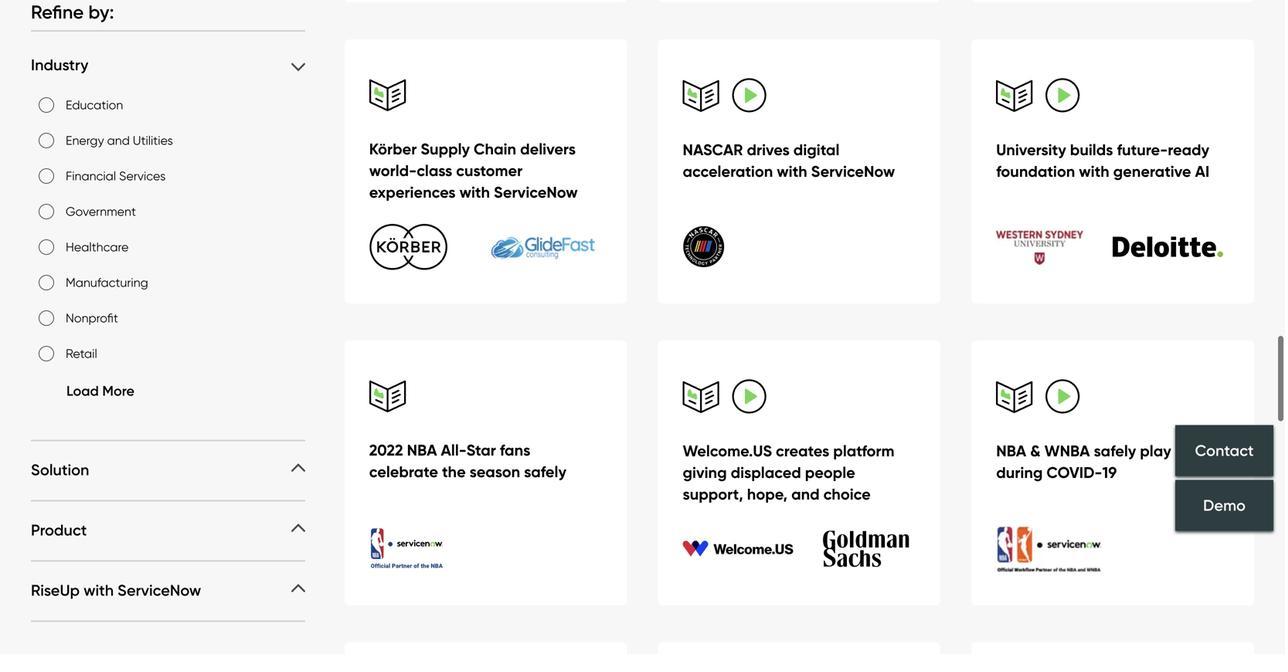 Task type: locate. For each thing, give the bounding box(es) containing it.
solution
[[31, 461, 89, 480]]

0 vertical spatial servicenow
[[811, 162, 895, 181]]

displaced
[[731, 463, 801, 482]]

1 horizontal spatial servicenow
[[494, 183, 578, 202]]

the
[[442, 462, 466, 482]]

&
[[1030, 441, 1041, 461]]

1 horizontal spatial welcome.us – servicenow – customer story image
[[799, 526, 910, 572]]

nascar
[[683, 140, 743, 159]]

load more button
[[39, 380, 134, 403]]

0 horizontal spatial nba
[[407, 441, 437, 460]]

all-
[[441, 441, 467, 460]]

servicenow inside 'dropdown button'
[[118, 581, 201, 601]]

körber supply chain image
[[369, 224, 480, 270], [486, 224, 596, 270]]

2 welcome.us – servicenow – customer story image from the left
[[799, 526, 910, 572]]

nba inside nba & wnba safely play games during covid-19
[[996, 441, 1026, 461]]

with inside nascar drives digital acceleration with servicenow
[[777, 162, 807, 181]]

nba & wnba safely play games during covid-19
[[996, 441, 1224, 482]]

load more
[[66, 383, 134, 400]]

0 horizontal spatial körber supply chain image
[[369, 224, 480, 270]]

safely up 19 at the bottom of the page
[[1094, 441, 1136, 461]]

riseup with servicenow button
[[31, 581, 305, 601]]

nascar drives digital acceleration with servicenow
[[683, 140, 895, 181]]

0 horizontal spatial safely
[[524, 462, 566, 482]]

utilities
[[133, 133, 173, 148]]

1 vertical spatial safely
[[524, 462, 566, 482]]

refine
[[31, 0, 84, 24]]

1 horizontal spatial and
[[791, 485, 820, 504]]

with down builds
[[1079, 162, 1110, 181]]

and down people
[[791, 485, 820, 504]]

servicenow
[[811, 162, 895, 181], [494, 183, 578, 202], [118, 581, 201, 601]]

servicenow inside körber supply chain delivers world-class customer experiences with servicenow
[[494, 183, 578, 202]]

with down drives at the right top
[[777, 162, 807, 181]]

0 horizontal spatial western sydney university image
[[996, 224, 1107, 270]]

0 vertical spatial safely
[[1094, 441, 1136, 461]]

financial services
[[66, 169, 166, 184]]

safely
[[1094, 441, 1136, 461], [524, 462, 566, 482]]

2022
[[369, 441, 403, 460]]

with inside university builds future-ready foundation with generative ai
[[1079, 162, 1110, 181]]

financial
[[66, 169, 116, 184]]

during
[[996, 463, 1043, 482]]

university builds future-ready foundation with generative ai
[[996, 140, 1210, 181]]

welcome.us – servicenow – customer story image
[[683, 526, 793, 572], [799, 526, 910, 572]]

welcome.us
[[683, 441, 772, 461]]

solution button
[[31, 460, 305, 481]]

energy and utilities option
[[39, 133, 54, 149]]

welcome.us – servicenow – customer story image down 'choice'
[[799, 526, 910, 572]]

supply
[[421, 139, 470, 159]]

government option
[[39, 204, 54, 220]]

and
[[107, 133, 130, 148], [791, 485, 820, 504]]

giving
[[683, 463, 727, 482]]

experiences
[[369, 183, 456, 202]]

2 horizontal spatial servicenow
[[811, 162, 895, 181]]

nba
[[407, 441, 437, 460], [996, 441, 1026, 461]]

with inside körber supply chain delivers world-class customer experiences with servicenow
[[460, 183, 490, 202]]

0 horizontal spatial servicenow
[[118, 581, 201, 601]]

hope,
[[747, 485, 788, 504]]

education
[[66, 98, 123, 113]]

fans
[[500, 441, 530, 460]]

celebrate
[[369, 462, 438, 482]]

nonprofit option
[[39, 311, 54, 326]]

with down customer
[[460, 183, 490, 202]]

nba up celebrate
[[407, 441, 437, 460]]

western sydney university image
[[996, 224, 1107, 270], [1113, 237, 1223, 257]]

1 horizontal spatial nba
[[996, 441, 1026, 461]]

welcome.us – servicenow – customer story image down support,
[[683, 526, 793, 572]]

future-
[[1117, 140, 1168, 159]]

servicenow down digital
[[811, 162, 895, 181]]

services
[[119, 169, 166, 184]]

1 vertical spatial servicenow
[[494, 183, 578, 202]]

1 welcome.us – servicenow – customer story image from the left
[[683, 526, 793, 572]]

1 körber supply chain image from the left
[[369, 224, 480, 270]]

with
[[777, 162, 807, 181], [1079, 162, 1110, 181], [460, 183, 490, 202], [84, 581, 114, 601]]

welcome.us creates platform giving displaced people support, hope, and choice
[[683, 441, 895, 504]]

servicenow down product dropdown button
[[118, 581, 201, 601]]

with inside 'dropdown button'
[[84, 581, 114, 601]]

support,
[[683, 485, 743, 504]]

healthcare
[[66, 240, 129, 255]]

1 vertical spatial and
[[791, 485, 820, 504]]

2 vertical spatial servicenow
[[118, 581, 201, 601]]

generative
[[1113, 162, 1191, 181]]

servicenow down delivers
[[494, 183, 578, 202]]

nonprofit
[[66, 311, 118, 326]]

and right energy
[[107, 133, 130, 148]]

2 körber supply chain image from the left
[[486, 224, 596, 270]]

safely down the "fans"
[[524, 462, 566, 482]]

digital
[[794, 140, 840, 159]]

0 horizontal spatial welcome.us – servicenow – customer story image
[[683, 526, 793, 572]]

1 horizontal spatial körber supply chain image
[[486, 224, 596, 270]]

1 horizontal spatial safely
[[1094, 441, 1136, 461]]

with right riseup
[[84, 581, 114, 601]]

nba up during
[[996, 441, 1026, 461]]

builds
[[1070, 140, 1113, 159]]

foundation
[[996, 162, 1075, 181]]

riseup
[[31, 581, 80, 601]]

riseup with servicenow
[[31, 581, 201, 601]]

load
[[66, 383, 99, 400]]

0 horizontal spatial and
[[107, 133, 130, 148]]



Task type: vqa. For each thing, say whether or not it's contained in the screenshot.
"sales"
no



Task type: describe. For each thing, give the bounding box(es) containing it.
refine by:
[[31, 0, 114, 24]]

product button
[[31, 521, 305, 541]]

play
[[1140, 441, 1171, 461]]

government
[[66, 204, 136, 219]]

star
[[467, 441, 496, 460]]

drives
[[747, 140, 790, 159]]

nascar image
[[683, 223, 799, 271]]

nba all-star – servicenow – customer story image
[[369, 525, 485, 573]]

ai
[[1195, 162, 1210, 181]]

chain
[[474, 139, 516, 159]]

nba image
[[996, 525, 1112, 573]]

healthcare option
[[39, 240, 54, 255]]

acceleration
[[683, 162, 773, 181]]

nba inside 2022 nba all-star fans celebrate the season safely
[[407, 441, 437, 460]]

safely inside 2022 nba all-star fans celebrate the season safely
[[524, 462, 566, 482]]

go to servicenow account image
[[1243, 21, 1262, 41]]

industry
[[31, 55, 88, 75]]

choice
[[824, 485, 871, 504]]

covid-
[[1047, 463, 1102, 482]]

financial services option
[[39, 169, 54, 184]]

safely inside nba & wnba safely play games during covid-19
[[1094, 441, 1136, 461]]

platform
[[833, 441, 895, 461]]

manufacturing option
[[39, 275, 54, 291]]

university
[[996, 140, 1066, 159]]

customer
[[456, 161, 523, 180]]

class
[[417, 161, 452, 180]]

delivers
[[520, 139, 576, 159]]

körber
[[369, 139, 417, 159]]

season
[[470, 462, 520, 482]]

manufacturing
[[66, 275, 148, 290]]

people
[[805, 463, 855, 482]]

retail option
[[39, 346, 54, 362]]

retail
[[66, 346, 97, 361]]

wnba
[[1045, 441, 1090, 461]]

product
[[31, 521, 87, 540]]

education option
[[39, 98, 54, 113]]

energy and utilities
[[66, 133, 173, 148]]

körber supply chain delivers world-class customer experiences with servicenow
[[369, 139, 578, 202]]

0 vertical spatial and
[[107, 133, 130, 148]]

19
[[1102, 463, 1117, 482]]

by:
[[88, 0, 114, 24]]

world-
[[369, 161, 417, 180]]

energy
[[66, 133, 104, 148]]

creates
[[776, 441, 829, 461]]

and inside welcome.us creates platform giving displaced people support, hope, and choice
[[791, 485, 820, 504]]

games
[[1175, 441, 1224, 461]]

industry button
[[31, 55, 305, 75]]

2022 nba all-star fans celebrate the season safely
[[369, 441, 566, 482]]

servicenow inside nascar drives digital acceleration with servicenow
[[811, 162, 895, 181]]

ready
[[1168, 140, 1209, 159]]

1 horizontal spatial western sydney university image
[[1113, 237, 1223, 257]]

more
[[102, 383, 134, 400]]



